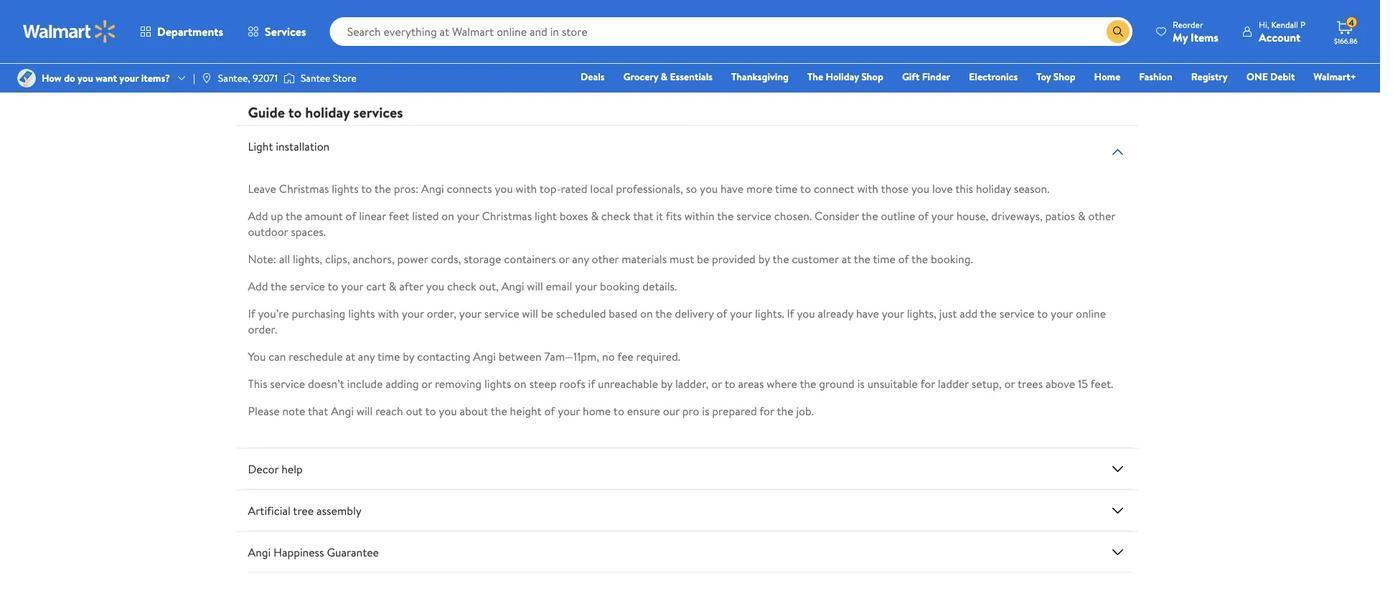 Task type: describe. For each thing, give the bounding box(es) containing it.
0 vertical spatial lights
[[332, 180, 359, 196]]

rated
[[561, 180, 587, 196]]

service up note
[[270, 376, 305, 391]]

you right do
[[78, 71, 93, 85]]

you right so
[[700, 180, 718, 196]]

0 horizontal spatial christmas
[[279, 180, 329, 196]]

0 horizontal spatial other
[[592, 251, 619, 267]]

the left job.
[[777, 403, 794, 419]]

ladder,
[[675, 376, 709, 391]]

$166.86
[[1334, 36, 1358, 46]]

deals link
[[574, 69, 611, 84]]

unsuitable
[[868, 376, 918, 391]]

light installation image
[[1109, 143, 1127, 160]]

& right boxes
[[591, 208, 599, 223]]

more
[[747, 180, 773, 196]]

reorder
[[1173, 18, 1203, 31]]

0 horizontal spatial day
[[277, 31, 290, 43]]

our
[[663, 403, 680, 419]]

2 18 from the left
[[886, 7, 894, 20]]

decor help
[[248, 461, 303, 477]]

assembly
[[317, 503, 362, 518]]

feet
[[389, 208, 409, 223]]

doesn't
[[308, 376, 344, 391]]

grocery & essentials
[[623, 70, 713, 84]]

1 horizontal spatial time
[[775, 180, 798, 196]]

this service doesn't include adding or removing lights on steep roofs if unreachable by ladder, or to areas where the ground is unsuitable for ladder setup, or trees above 15 feet.
[[248, 376, 1113, 391]]

angi down the doesn't
[[331, 403, 354, 419]]

the right within
[[717, 208, 734, 223]]

the right about
[[491, 403, 507, 419]]

pros:
[[394, 180, 419, 196]]

fee
[[617, 348, 634, 364]]

guide
[[248, 102, 285, 122]]

so
[[686, 180, 697, 196]]

2 horizontal spatial shipping
[[734, 47, 765, 59]]

the left pros:
[[375, 180, 391, 196]]

1 horizontal spatial with
[[516, 180, 537, 196]]

& inside grocery & essentials "link"
[[661, 70, 668, 84]]

boxes
[[560, 208, 588, 223]]

service down the out,
[[484, 305, 519, 321]]

same-day shipping for 4th product group from left
[[696, 47, 765, 59]]

15
[[1078, 376, 1088, 391]]

home link
[[1088, 69, 1127, 84]]

one
[[1247, 70, 1268, 84]]

where
[[767, 376, 797, 391]]

your left just
[[882, 305, 904, 321]]

7am—11pm,
[[544, 348, 599, 364]]

0 vertical spatial lights,
[[293, 251, 322, 267]]

unreachable
[[598, 376, 658, 391]]

those
[[881, 180, 909, 196]]

linear
[[359, 208, 386, 223]]

must
[[670, 251, 694, 267]]

the down details.
[[656, 305, 672, 321]]

do
[[64, 71, 75, 85]]

already
[[818, 305, 853, 321]]

you inside if you're purchasing lights with your order, your service will be scheduled based on the delivery of your lights. if you already have your lights, just add the service to your online order.
[[797, 305, 815, 321]]

fashion
[[1139, 70, 1173, 84]]

0 horizontal spatial same-
[[254, 31, 277, 43]]

services
[[353, 102, 403, 122]]

my
[[1173, 29, 1188, 45]]

cords,
[[431, 251, 461, 267]]

to right home
[[614, 403, 624, 419]]

0 horizontal spatial for
[[760, 403, 774, 419]]

top-
[[540, 180, 561, 196]]

your right email
[[575, 278, 597, 294]]

the right where
[[800, 376, 816, 391]]

items?
[[141, 71, 170, 85]]

or left trees
[[1005, 376, 1015, 391]]

ground
[[819, 376, 855, 391]]

consider
[[815, 208, 859, 223]]

to inside if you're purchasing lights with your order, your service will be scheduled based on the delivery of your lights. if you already have your lights, just add the service to your online order.
[[1037, 305, 1048, 321]]

1 horizontal spatial shipping
[[440, 31, 470, 43]]

3 product group from the left
[[546, 0, 673, 67]]

season.
[[1014, 180, 1050, 196]]

pro
[[683, 403, 699, 419]]

order.
[[248, 321, 277, 337]]

electronics
[[969, 70, 1018, 84]]

or up email
[[559, 251, 569, 267]]

the left customer
[[773, 251, 789, 267]]

please
[[248, 403, 280, 419]]

gift finder link
[[896, 69, 957, 84]]

containers
[[504, 251, 556, 267]]

light
[[248, 138, 273, 154]]

gift finder
[[902, 70, 951, 84]]

angi left between
[[473, 348, 496, 364]]

angi happiness guarantee
[[248, 544, 379, 560]]

finder
[[922, 70, 951, 84]]

happiness
[[273, 544, 324, 560]]

professionals,
[[616, 180, 683, 196]]

customer
[[792, 251, 839, 267]]

1 horizontal spatial any
[[572, 251, 589, 267]]

you left about
[[439, 403, 457, 419]]

4
[[1349, 16, 1354, 28]]

0 vertical spatial be
[[697, 251, 709, 267]]

toy shop link
[[1030, 69, 1082, 84]]

walmart image
[[23, 20, 116, 43]]

required.
[[636, 348, 680, 364]]

one debit link
[[1240, 69, 1302, 84]]

1 horizontal spatial for
[[921, 376, 935, 391]]

your left cart
[[341, 278, 363, 294]]

clips,
[[325, 251, 350, 267]]

3 18 from the left
[[1034, 7, 1041, 20]]

service up purchasing
[[290, 278, 325, 294]]

light installation
[[248, 138, 330, 154]]

amount
[[305, 208, 343, 223]]

your down connects
[[457, 208, 479, 223]]

want
[[96, 71, 117, 85]]

your down roofs
[[558, 403, 580, 419]]

grocery & essentials link
[[617, 69, 719, 84]]

within
[[685, 208, 715, 223]]

your right "want"
[[119, 71, 139, 85]]

the up 'you're'
[[271, 278, 287, 294]]

departments
[[157, 24, 223, 39]]

Walmart Site-Wide search field
[[330, 17, 1133, 46]]

to up "linear"
[[361, 180, 372, 196]]

items
[[1191, 29, 1219, 45]]

lights.
[[755, 305, 784, 321]]

provided
[[712, 251, 756, 267]]

guarantee
[[327, 544, 379, 560]]

essentials
[[670, 70, 713, 84]]

1 18 from the left
[[444, 7, 452, 20]]

lights, inside if you're purchasing lights with your order, your service will be scheduled based on the delivery of your lights. if you already have your lights, just add the service to your online order.
[[907, 305, 937, 321]]

4 product group from the left
[[693, 0, 820, 67]]

0 horizontal spatial any
[[358, 348, 375, 364]]

angi right the out,
[[501, 278, 524, 294]]

services
[[265, 24, 306, 39]]

hi, kendall p account
[[1259, 18, 1306, 45]]

search icon image
[[1113, 26, 1124, 37]]

santee store
[[301, 71, 357, 85]]

fashion link
[[1133, 69, 1179, 84]]

to right out
[[425, 403, 436, 419]]

storage
[[464, 251, 501, 267]]

1 vertical spatial is
[[702, 403, 710, 419]]

home
[[583, 403, 611, 419]]

your down 'after'
[[402, 305, 424, 321]]

be inside if you're purchasing lights with your order, your service will be scheduled based on the delivery of your lights. if you already have your lights, just add the service to your online order.
[[541, 305, 553, 321]]

grocery
[[623, 70, 658, 84]]

service right add
[[1000, 305, 1035, 321]]

your down love
[[932, 208, 954, 223]]

the left outline
[[862, 208, 878, 223]]

or right adding
[[422, 376, 432, 391]]

on for roofs
[[514, 376, 527, 391]]

house,
[[957, 208, 989, 223]]

the right up
[[286, 208, 302, 223]]

no
[[602, 348, 615, 364]]

 image for santee store
[[283, 71, 295, 85]]

note: all lights, clips, anchors, power cords, storage containers or any other materials must be provided by the customer at the time of the booking.
[[248, 251, 973, 267]]



Task type: vqa. For each thing, say whether or not it's contained in the screenshot.
installation
yes



Task type: locate. For each thing, give the bounding box(es) containing it.
0 horizontal spatial shipping
[[292, 31, 323, 43]]

1 vertical spatial check
[[447, 278, 476, 294]]

& right cart
[[389, 278, 397, 294]]

shop inside 'link'
[[861, 70, 884, 84]]

time right more
[[775, 180, 798, 196]]

shipping
[[292, 31, 323, 43], [440, 31, 470, 43], [734, 47, 765, 59]]

0 vertical spatial add
[[248, 208, 268, 223]]

1 product group from the left
[[251, 0, 378, 67]]

2 vertical spatial time
[[378, 348, 400, 364]]

areas
[[738, 376, 764, 391]]

departments button
[[128, 14, 235, 49]]

1 vertical spatial will
[[522, 305, 538, 321]]

1 horizontal spatial christmas
[[482, 208, 532, 223]]

artificial tree assembly image
[[1109, 502, 1127, 519]]

connects
[[447, 180, 492, 196]]

other inside add up the amount of linear feet listed on your christmas light boxes & check that it fits within the service chosen. consider the outline of your house, driveways, patios & other outdoor spaces.
[[1088, 208, 1116, 223]]

check left the out,
[[447, 278, 476, 294]]

decor help image
[[1109, 460, 1127, 478]]

note:
[[248, 251, 276, 267]]

0 horizontal spatial shop
[[861, 70, 884, 84]]

angi
[[421, 180, 444, 196], [501, 278, 524, 294], [473, 348, 496, 364], [331, 403, 354, 419], [248, 544, 271, 560]]

2 horizontal spatial by
[[758, 251, 770, 267]]

you right 'after'
[[426, 278, 444, 294]]

1 if from the left
[[248, 305, 255, 321]]

1 horizontal spatial  image
[[283, 71, 295, 85]]

how do you want your items?
[[42, 71, 170, 85]]

1 add from the top
[[248, 208, 268, 223]]

0 horizontal spatial that
[[308, 403, 328, 419]]

your left online
[[1051, 305, 1073, 321]]

if
[[588, 376, 595, 391]]

1 vertical spatial time
[[873, 251, 896, 267]]

0 horizontal spatial on
[[442, 208, 454, 223]]

of
[[346, 208, 356, 223], [918, 208, 929, 223], [898, 251, 909, 267], [717, 305, 727, 321], [544, 403, 555, 419]]

with down cart
[[378, 305, 399, 321]]

on right listed
[[442, 208, 454, 223]]

have inside if you're purchasing lights with your order, your service will be scheduled based on the delivery of your lights. if you already have your lights, just add the service to your online order.
[[856, 305, 879, 321]]

service inside add up the amount of linear feet listed on your christmas light boxes & check that it fits within the service chosen. consider the outline of your house, driveways, patios & other outdoor spaces.
[[737, 208, 772, 223]]

2 if from the left
[[787, 305, 794, 321]]

leave
[[248, 180, 276, 196]]

add
[[960, 305, 978, 321]]

walmart+ link
[[1307, 69, 1363, 84]]

2 horizontal spatial 18
[[1034, 7, 1041, 20]]

2 shop from the left
[[1054, 70, 1076, 84]]

0 horizontal spatial  image
[[17, 69, 36, 88]]

add inside add up the amount of linear feet listed on your christmas light boxes & check that it fits within the service chosen. consider the outline of your house, driveways, patios & other outdoor spaces.
[[248, 208, 268, 223]]

of down outline
[[898, 251, 909, 267]]

of left "linear"
[[346, 208, 356, 223]]

prepared
[[712, 403, 757, 419]]

for down where
[[760, 403, 774, 419]]

2 horizontal spatial with
[[857, 180, 879, 196]]

same-day shipping
[[254, 31, 323, 43], [401, 31, 470, 43], [696, 47, 765, 59]]

0 vertical spatial any
[[572, 251, 589, 267]]

by left ladder, on the bottom
[[661, 376, 673, 391]]

p
[[1301, 18, 1306, 31]]

1 vertical spatial other
[[592, 251, 619, 267]]

1 horizontal spatial if
[[787, 305, 794, 321]]

the right customer
[[854, 251, 871, 267]]

0 horizontal spatial check
[[447, 278, 476, 294]]

0 vertical spatial is
[[857, 376, 865, 391]]

you're
[[258, 305, 289, 321]]

the
[[808, 70, 823, 84]]

walmart+
[[1314, 70, 1357, 84]]

1 vertical spatial lights,
[[907, 305, 937, 321]]

0 horizontal spatial 18
[[444, 7, 452, 20]]

your
[[119, 71, 139, 85], [457, 208, 479, 223], [932, 208, 954, 223], [341, 278, 363, 294], [575, 278, 597, 294], [402, 305, 424, 321], [459, 305, 482, 321], [730, 305, 752, 321], [882, 305, 904, 321], [1051, 305, 1073, 321], [558, 403, 580, 419]]

0 horizontal spatial at
[[346, 348, 355, 364]]

1 horizontal spatial by
[[661, 376, 673, 391]]

will up between
[[522, 305, 538, 321]]

kendall
[[1271, 18, 1298, 31]]

1 horizontal spatial is
[[857, 376, 865, 391]]

to down clips,
[[328, 278, 338, 294]]

1 horizontal spatial same-
[[401, 31, 425, 43]]

other up booking
[[592, 251, 619, 267]]

help
[[282, 461, 303, 477]]

1 vertical spatial on
[[640, 305, 653, 321]]

1 horizontal spatial same-day shipping
[[401, 31, 470, 43]]

angi right pros:
[[421, 180, 444, 196]]

all
[[279, 251, 290, 267]]

of right height
[[544, 403, 555, 419]]

1 vertical spatial be
[[541, 305, 553, 321]]

thanksgiving link
[[725, 69, 795, 84]]

1 horizontal spatial have
[[856, 305, 879, 321]]

5 product group from the left
[[988, 0, 1115, 67]]

0 vertical spatial other
[[1088, 208, 1116, 223]]

santee, 92071
[[218, 71, 278, 85]]

email
[[546, 278, 572, 294]]

1 vertical spatial have
[[856, 305, 879, 321]]

lights, right all
[[293, 251, 322, 267]]

lights, left just
[[907, 305, 937, 321]]

1 horizontal spatial shop
[[1054, 70, 1076, 84]]

that inside add up the amount of linear feet listed on your christmas light boxes & check that it fits within the service chosen. consider the outline of your house, driveways, patios & other outdoor spaces.
[[633, 208, 654, 223]]

include
[[347, 376, 383, 391]]

power
[[397, 251, 428, 267]]

is right ground
[[857, 376, 865, 391]]

order,
[[427, 305, 457, 321]]

0 horizontal spatial have
[[721, 180, 744, 196]]

ensure
[[627, 403, 660, 419]]

with left "top-"
[[516, 180, 537, 196]]

 image left how
[[17, 69, 36, 88]]

18
[[444, 7, 452, 20], [886, 7, 894, 20], [1034, 7, 1041, 20]]

1 horizontal spatial check
[[601, 208, 631, 223]]

shop right toy
[[1054, 70, 1076, 84]]

0 vertical spatial time
[[775, 180, 798, 196]]

& right grocery
[[661, 70, 668, 84]]

add for add the service to your cart & after you check out, angi will email your booking details.
[[248, 278, 268, 294]]

you left already
[[797, 305, 815, 321]]

1 horizontal spatial at
[[842, 251, 851, 267]]

will inside if you're purchasing lights with your order, your service will be scheduled based on the delivery of your lights. if you already have your lights, just add the service to your online order.
[[522, 305, 538, 321]]

0 vertical spatial holiday
[[305, 102, 350, 122]]

on right based
[[640, 305, 653, 321]]

0 horizontal spatial time
[[378, 348, 400, 364]]

1 horizontal spatial 18
[[886, 7, 894, 20]]

1 horizontal spatial that
[[633, 208, 654, 223]]

0 vertical spatial on
[[442, 208, 454, 223]]

will left email
[[527, 278, 543, 294]]

check inside add up the amount of linear feet listed on your christmas light boxes & check that it fits within the service chosen. consider the outline of your house, driveways, patios & other outdoor spaces.
[[601, 208, 631, 223]]

with left those at the top right of page
[[857, 180, 879, 196]]

1 shop from the left
[[861, 70, 884, 84]]

job.
[[796, 403, 814, 419]]

account
[[1259, 29, 1301, 45]]

if left 'you're'
[[248, 305, 255, 321]]

one debit
[[1247, 70, 1295, 84]]

at up include
[[346, 348, 355, 364]]

product group
[[251, 0, 378, 67], [398, 0, 526, 67], [546, 0, 673, 67], [693, 0, 820, 67], [988, 0, 1115, 67]]

holiday down santee store
[[305, 102, 350, 122]]

that right note
[[308, 403, 328, 419]]

feet.
[[1091, 376, 1113, 391]]

if right the lights.
[[787, 305, 794, 321]]

0 horizontal spatial holiday
[[305, 102, 350, 122]]

online
[[1076, 305, 1106, 321]]

it
[[656, 208, 663, 223]]

other
[[1088, 208, 1116, 223], [592, 251, 619, 267]]

the left booking.
[[912, 251, 928, 267]]

1 horizontal spatial lights,
[[907, 305, 937, 321]]

christmas inside add up the amount of linear feet listed on your christmas light boxes & check that it fits within the service chosen. consider the outline of your house, driveways, patios & other outdoor spaces.
[[482, 208, 532, 223]]

on for christmas
[[442, 208, 454, 223]]

same-day shipping for 2nd product group from the left
[[401, 31, 470, 43]]

2 vertical spatial on
[[514, 376, 527, 391]]

check down 'local'
[[601, 208, 631, 223]]

0 vertical spatial christmas
[[279, 180, 329, 196]]

decor
[[248, 461, 279, 477]]

1 horizontal spatial other
[[1088, 208, 1116, 223]]

to right the guide
[[288, 102, 302, 122]]

0 horizontal spatial if
[[248, 305, 255, 321]]

2 horizontal spatial same-
[[696, 47, 719, 59]]

to left areas
[[725, 376, 735, 391]]

by right provided
[[758, 251, 770, 267]]

driveways,
[[991, 208, 1043, 223]]

have right already
[[856, 305, 879, 321]]

1 vertical spatial holiday
[[976, 180, 1011, 196]]

0 vertical spatial for
[[921, 376, 935, 391]]

the right add
[[980, 305, 997, 321]]

local
[[590, 180, 613, 196]]

of right outline
[[918, 208, 929, 223]]

 image right 92071
[[283, 71, 295, 85]]

on inside add up the amount of linear feet listed on your christmas light boxes & check that it fits within the service chosen. consider the outline of your house, driveways, patios & other outdoor spaces.
[[442, 208, 454, 223]]

1 vertical spatial any
[[358, 348, 375, 364]]

2 horizontal spatial same-day shipping
[[696, 47, 765, 59]]

to
[[288, 102, 302, 122], [361, 180, 372, 196], [800, 180, 811, 196], [328, 278, 338, 294], [1037, 305, 1048, 321], [725, 376, 735, 391], [425, 403, 436, 419], [614, 403, 624, 419]]

about
[[460, 403, 488, 419]]

any up email
[[572, 251, 589, 267]]

can
[[269, 348, 286, 364]]

& right patios
[[1078, 208, 1086, 223]]

anchors,
[[353, 251, 395, 267]]

on inside if you're purchasing lights with your order, your service will be scheduled based on the delivery of your lights. if you already have your lights, just add the service to your online order.
[[640, 305, 653, 321]]

lights inside if you're purchasing lights with your order, your service will be scheduled based on the delivery of your lights. if you already have your lights, just add the service to your online order.
[[348, 305, 375, 321]]

holiday
[[826, 70, 859, 84]]

day
[[277, 31, 290, 43], [425, 31, 437, 43], [719, 47, 732, 59]]

holiday right this
[[976, 180, 1011, 196]]

listed
[[412, 208, 439, 223]]

0 vertical spatial check
[[601, 208, 631, 223]]

to left the connect
[[800, 180, 811, 196]]

2 product group from the left
[[398, 0, 526, 67]]

this
[[956, 180, 973, 196]]

lights up amount
[[332, 180, 359, 196]]

with inside if you're purchasing lights with your order, your service will be scheduled based on the delivery of your lights. if you already have your lights, just add the service to your online order.
[[378, 305, 399, 321]]

by up adding
[[403, 348, 414, 364]]

 image for how do you want your items?
[[17, 69, 36, 88]]

1 horizontal spatial day
[[425, 31, 437, 43]]

of inside if you're purchasing lights with your order, your service will be scheduled based on the delivery of your lights. if you already have your lights, just add the service to your online order.
[[717, 305, 727, 321]]

any
[[572, 251, 589, 267], [358, 348, 375, 364]]

1 horizontal spatial be
[[697, 251, 709, 267]]

connect
[[814, 180, 855, 196]]

will left reach on the bottom of the page
[[357, 403, 373, 419]]

by
[[758, 251, 770, 267], [403, 348, 414, 364], [661, 376, 673, 391]]

you
[[248, 348, 266, 364]]

your down add the service to your cart & after you check out, angi will email your booking details.
[[459, 305, 482, 321]]

outdoor
[[248, 223, 288, 239]]

store
[[333, 71, 357, 85]]

same-day shipping for fifth product group from right
[[254, 31, 323, 43]]

1 horizontal spatial holiday
[[976, 180, 1011, 196]]

debit
[[1271, 70, 1295, 84]]

the holiday shop
[[808, 70, 884, 84]]

artificial tree assembly
[[248, 503, 362, 518]]

on
[[442, 208, 454, 223], [640, 305, 653, 321], [514, 376, 527, 391]]

outline
[[881, 208, 915, 223]]

 image
[[201, 72, 212, 84]]

2 horizontal spatial time
[[873, 251, 896, 267]]

holiday
[[305, 102, 350, 122], [976, 180, 1011, 196]]

is right pro
[[702, 403, 710, 419]]

at right customer
[[842, 251, 851, 267]]

1 vertical spatial lights
[[348, 305, 375, 321]]

fits
[[666, 208, 682, 223]]

angi happiness guarantee image
[[1109, 544, 1127, 561]]

0 vertical spatial that
[[633, 208, 654, 223]]

be down email
[[541, 305, 553, 321]]

tree
[[293, 503, 314, 518]]

1 vertical spatial that
[[308, 403, 328, 419]]

gift
[[902, 70, 920, 84]]

or right ladder, on the bottom
[[712, 376, 722, 391]]

for left the ladder
[[921, 376, 935, 391]]

0 horizontal spatial is
[[702, 403, 710, 419]]

time down outline
[[873, 251, 896, 267]]

Search search field
[[330, 17, 1133, 46]]

2 vertical spatial by
[[661, 376, 673, 391]]

0 horizontal spatial by
[[403, 348, 414, 364]]

 image
[[17, 69, 36, 88], [283, 71, 295, 85]]

1 vertical spatial christmas
[[482, 208, 532, 223]]

have left more
[[721, 180, 744, 196]]

on left steep
[[514, 376, 527, 391]]

0 horizontal spatial be
[[541, 305, 553, 321]]

0 horizontal spatial same-day shipping
[[254, 31, 323, 43]]

1 horizontal spatial on
[[514, 376, 527, 391]]

angi left happiness at the bottom left
[[248, 544, 271, 560]]

add for add up the amount of linear feet listed on your christmas light boxes & check that it fits within the service chosen. consider the outline of your house, driveways, patios & other outdoor spaces.
[[248, 208, 268, 223]]

that left it
[[633, 208, 654, 223]]

artificial
[[248, 503, 291, 518]]

be right must
[[697, 251, 709, 267]]

0 vertical spatial will
[[527, 278, 543, 294]]

booking
[[600, 278, 640, 294]]

lights down between
[[484, 376, 511, 391]]

if
[[248, 305, 255, 321], [787, 305, 794, 321]]

1 vertical spatial at
[[346, 348, 355, 364]]

0 vertical spatial by
[[758, 251, 770, 267]]

2 horizontal spatial on
[[640, 305, 653, 321]]

registry
[[1191, 70, 1228, 84]]

0 horizontal spatial with
[[378, 305, 399, 321]]

0 vertical spatial at
[[842, 251, 851, 267]]

1 vertical spatial for
[[760, 403, 774, 419]]

0 vertical spatial have
[[721, 180, 744, 196]]

check
[[601, 208, 631, 223], [447, 278, 476, 294]]

installation
[[276, 138, 330, 154]]

other right patios
[[1088, 208, 1116, 223]]

christmas up amount
[[279, 180, 329, 196]]

2 horizontal spatial day
[[719, 47, 732, 59]]

lights down cart
[[348, 305, 375, 321]]

out,
[[479, 278, 499, 294]]

removing
[[435, 376, 482, 391]]

electronics link
[[963, 69, 1024, 84]]

your left the lights.
[[730, 305, 752, 321]]

of right delivery
[[717, 305, 727, 321]]

shop
[[861, 70, 884, 84], [1054, 70, 1076, 84]]

2 add from the top
[[248, 278, 268, 294]]

2 vertical spatial will
[[357, 403, 373, 419]]

will
[[527, 278, 543, 294], [522, 305, 538, 321], [357, 403, 373, 419]]

0 horizontal spatial lights,
[[293, 251, 322, 267]]

height
[[510, 403, 542, 419]]

add left up
[[248, 208, 268, 223]]

you right connects
[[495, 180, 513, 196]]

1 vertical spatial add
[[248, 278, 268, 294]]

details.
[[643, 278, 677, 294]]

registry link
[[1185, 69, 1234, 84]]

you left love
[[912, 180, 930, 196]]

add down 'note:'
[[248, 278, 268, 294]]

1 vertical spatial by
[[403, 348, 414, 364]]

service down more
[[737, 208, 772, 223]]

scheduled
[[556, 305, 606, 321]]

toy shop
[[1037, 70, 1076, 84]]

2 vertical spatial lights
[[484, 376, 511, 391]]

any up include
[[358, 348, 375, 364]]



